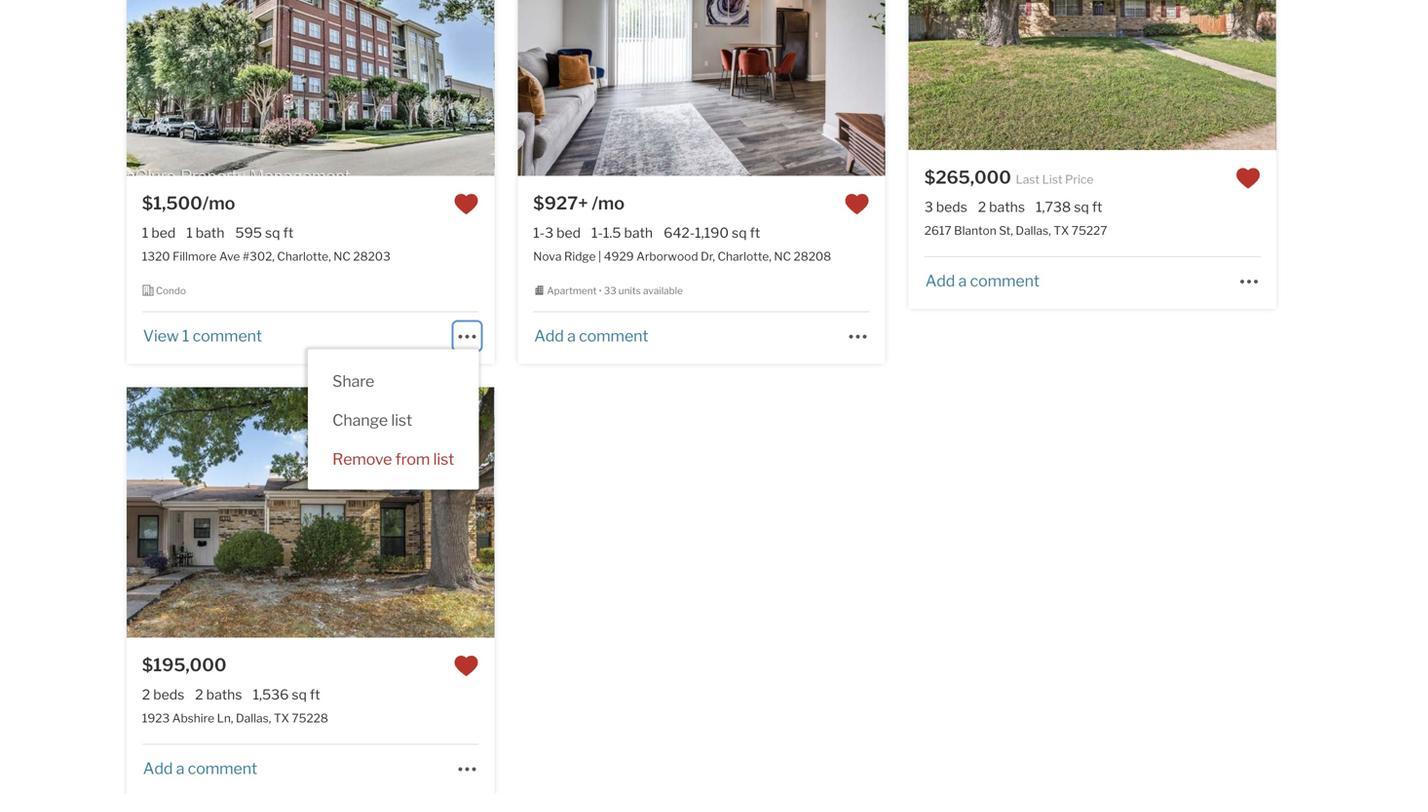 Task type: vqa. For each thing, say whether or not it's contained in the screenshot.
Favorite button
no



Task type: describe. For each thing, give the bounding box(es) containing it.
33
[[604, 285, 617, 297]]

view
[[143, 327, 179, 346]]

sq right 1,190 at the top
[[732, 225, 747, 241]]

1,536 sq ft
[[253, 687, 320, 703]]

1- for 3
[[533, 225, 545, 241]]

0 vertical spatial add a comment
[[926, 272, 1040, 291]]

1 bath
[[186, 225, 225, 241]]

2 nc from the left
[[774, 250, 791, 264]]

2 baths for 2 beds
[[195, 687, 242, 703]]

favorite button checkbox for $927+ /mo
[[845, 192, 870, 217]]

/mo for $1,500 /mo
[[203, 192, 235, 214]]

favorite button checkbox for $1,500 /mo
[[453, 192, 479, 217]]

1,190
[[695, 225, 729, 241]]

favorite button image
[[453, 192, 479, 217]]

add for middle add a comment "button"
[[534, 327, 564, 346]]

favorite button image for $195,000
[[453, 653, 479, 679]]

ave
[[219, 250, 240, 264]]

1320
[[142, 250, 170, 264]]

28203
[[353, 250, 391, 264]]

1 vertical spatial add a comment
[[534, 327, 649, 346]]

1 vertical spatial add a comment button
[[533, 327, 650, 346]]

1- for 1.5
[[592, 225, 603, 241]]

ft right 1,190 at the top
[[750, 225, 761, 241]]

sq for 1,738 sq ft
[[1074, 199, 1089, 215]]

change
[[333, 411, 388, 430]]

tx for 75227
[[1054, 224, 1069, 238]]

/mo for $927+ /mo
[[592, 192, 625, 214]]

1 bed
[[142, 225, 176, 241]]

nova
[[533, 250, 562, 264]]

2 baths for 3 beds
[[978, 199, 1025, 215]]

2 for 3 beds
[[978, 199, 987, 215]]

1-3 bed
[[533, 225, 581, 241]]

#302,
[[243, 250, 275, 264]]

642-
[[664, 225, 695, 241]]

favorite button image for $265,000
[[1236, 166, 1261, 191]]

comment for view 1 comment button on the left top of the page
[[193, 327, 262, 346]]

change list button
[[308, 400, 437, 439]]

1 right view
[[182, 327, 189, 346]]

tx for 75228
[[274, 712, 289, 726]]

nova ridge | 4929 arborwood dr, charlotte, nc 28208
[[533, 250, 832, 264]]

$927+ /mo
[[533, 192, 625, 214]]

st,
[[999, 224, 1014, 238]]

2 photo of 4929 arborwood dr, charlotte, nc 28208 image from the left
[[885, 0, 1253, 176]]

from
[[395, 450, 430, 469]]

share
[[333, 372, 375, 391]]

75228
[[292, 712, 328, 726]]

$927+
[[533, 192, 588, 214]]

1 horizontal spatial list
[[433, 450, 454, 469]]

1923 abshire ln, dallas, tx 75228
[[142, 712, 328, 726]]

comment for rightmost add a comment "button"
[[970, 272, 1040, 291]]

$195,000
[[142, 654, 227, 676]]

2 for 2 beds
[[195, 687, 203, 703]]

1923
[[142, 712, 170, 726]]

1 for 1 bed
[[142, 225, 148, 241]]

beds for 2 beds
[[153, 687, 184, 703]]

2 beds
[[142, 687, 184, 703]]

add for rightmost add a comment "button"
[[926, 272, 955, 291]]

sq for 595 sq ft
[[265, 225, 280, 241]]

1 bath from the left
[[196, 225, 225, 241]]

595 sq ft
[[235, 225, 294, 241]]

arborwood
[[637, 250, 698, 264]]

change list
[[333, 411, 412, 430]]

28208
[[794, 250, 832, 264]]

0 horizontal spatial 3
[[545, 225, 554, 241]]

list
[[1043, 173, 1063, 187]]

595
[[235, 225, 262, 241]]

comment for bottom add a comment "button"
[[188, 759, 257, 778]]

last list price
[[1016, 173, 1094, 187]]

favorite button image for $927+
[[845, 192, 870, 217]]

1 nc from the left
[[334, 250, 351, 264]]

1 photo of 4929 arborwood dr, charlotte, nc 28208 image from the left
[[518, 0, 886, 176]]



Task type: locate. For each thing, give the bounding box(es) containing it.
sq right 595
[[265, 225, 280, 241]]

0 horizontal spatial baths
[[206, 687, 242, 703]]

1 up fillmore
[[186, 225, 193, 241]]

0 horizontal spatial bath
[[196, 225, 225, 241]]

charlotte, right #302,
[[277, 250, 331, 264]]

/mo
[[203, 192, 235, 214], [592, 192, 625, 214]]

1-
[[533, 225, 545, 241], [592, 225, 603, 241]]

add down 2617
[[926, 272, 955, 291]]

0 vertical spatial 2 baths
[[978, 199, 1025, 215]]

2 horizontal spatial add a comment
[[926, 272, 1040, 291]]

2 favorite button checkbox from the left
[[845, 192, 870, 217]]

$1,500 /mo
[[142, 192, 235, 214]]

1 vertical spatial list
[[433, 450, 454, 469]]

bed up the ridge at the top of page
[[557, 225, 581, 241]]

2 baths up ln,
[[195, 687, 242, 703]]

0 horizontal spatial favorite button image
[[453, 653, 479, 679]]

nc left 28208 in the top right of the page
[[774, 250, 791, 264]]

apartment • 33 units available
[[547, 285, 683, 297]]

condo
[[156, 285, 186, 297]]

1 horizontal spatial bed
[[557, 225, 581, 241]]

2 baths
[[978, 199, 1025, 215], [195, 687, 242, 703]]

1 horizontal spatial favorite button checkbox
[[1236, 166, 1261, 191]]

abshire
[[172, 712, 215, 726]]

last
[[1016, 173, 1040, 187]]

1
[[142, 225, 148, 241], [186, 225, 193, 241], [182, 327, 189, 346]]

2 vertical spatial favorite button image
[[453, 653, 479, 679]]

apartment
[[547, 285, 597, 297]]

2 baths up st,
[[978, 199, 1025, 215]]

ridge
[[564, 250, 596, 264]]

1 bed from the left
[[151, 225, 176, 241]]

tx down 1,536 sq ft
[[274, 712, 289, 726]]

1 horizontal spatial favorite button image
[[845, 192, 870, 217]]

charlotte,
[[277, 250, 331, 264], [718, 250, 772, 264]]

ft
[[1092, 199, 1103, 215], [283, 225, 294, 241], [750, 225, 761, 241], [310, 687, 320, 703]]

2
[[978, 199, 987, 215], [142, 687, 150, 703], [195, 687, 203, 703]]

add
[[926, 272, 955, 291], [534, 327, 564, 346], [143, 759, 173, 778]]

dallas, right st,
[[1016, 224, 1051, 238]]

nc
[[334, 250, 351, 264], [774, 250, 791, 264]]

1 horizontal spatial 2 baths
[[978, 199, 1025, 215]]

favorite button image
[[1236, 166, 1261, 191], [845, 192, 870, 217], [453, 653, 479, 679]]

ft up 75228
[[310, 687, 320, 703]]

1 favorite button checkbox from the left
[[453, 192, 479, 217]]

nc left 28203
[[334, 250, 351, 264]]

0 vertical spatial beds
[[936, 199, 968, 215]]

baths for 1,536 sq ft
[[206, 687, 242, 703]]

comment for middle add a comment "button"
[[579, 327, 649, 346]]

2 horizontal spatial favorite button image
[[1236, 166, 1261, 191]]

add a comment down abshire
[[143, 759, 257, 778]]

1 horizontal spatial add a comment
[[534, 327, 649, 346]]

add down 1923
[[143, 759, 173, 778]]

favorite button checkbox
[[1236, 166, 1261, 191], [453, 653, 479, 679]]

2 /mo from the left
[[592, 192, 625, 214]]

2 horizontal spatial add
[[926, 272, 955, 291]]

a for bottom add a comment "button"
[[176, 759, 185, 778]]

ft for 595 sq ft
[[283, 225, 294, 241]]

sq up 75228
[[292, 687, 307, 703]]

favorite button checkbox left $927+
[[453, 192, 479, 217]]

add a comment button
[[925, 272, 1041, 291], [533, 327, 650, 346], [142, 759, 258, 778]]

/mo up 1.5
[[592, 192, 625, 214]]

2 charlotte, from the left
[[718, 250, 772, 264]]

photo of 2617 blanton st, dallas, tx 75227 image
[[909, 0, 1277, 150], [1277, 0, 1404, 150]]

1 vertical spatial tx
[[274, 712, 289, 726]]

a down abshire
[[176, 759, 185, 778]]

dialog containing share
[[308, 350, 479, 490]]

2 vertical spatial add a comment
[[143, 759, 257, 778]]

a for middle add a comment "button"
[[567, 327, 576, 346]]

0 vertical spatial baths
[[990, 199, 1025, 215]]

1 vertical spatial 2 baths
[[195, 687, 242, 703]]

2 vertical spatial a
[[176, 759, 185, 778]]

1 for 1 bath
[[186, 225, 193, 241]]

comment down ln,
[[188, 759, 257, 778]]

list right from
[[433, 450, 454, 469]]

0 horizontal spatial beds
[[153, 687, 184, 703]]

photo of 1320 fillmore ave #302, charlotte, nc 28203 image
[[127, 0, 494, 176], [494, 0, 862, 176]]

0 vertical spatial add a comment button
[[925, 272, 1041, 291]]

share button
[[308, 361, 399, 400]]

0 vertical spatial tx
[[1054, 224, 1069, 238]]

1 horizontal spatial 2
[[195, 687, 203, 703]]

units
[[619, 285, 641, 297]]

3
[[925, 199, 933, 215], [545, 225, 554, 241]]

bath right 1.5
[[624, 225, 653, 241]]

0 horizontal spatial bed
[[151, 225, 176, 241]]

2 photo of 1320 fillmore ave #302, charlotte, nc 28203 image from the left
[[494, 0, 862, 176]]

642-1,190 sq ft
[[664, 225, 761, 241]]

favorite button checkbox left the 3 beds
[[845, 192, 870, 217]]

charlotte, right dr,
[[718, 250, 772, 264]]

0 horizontal spatial list
[[391, 411, 412, 430]]

add a comment button down abshire
[[142, 759, 258, 778]]

bed up 1320
[[151, 225, 176, 241]]

3 beds
[[925, 199, 968, 215]]

2 bath from the left
[[624, 225, 653, 241]]

photo of 1923 abshire ln, dallas, tx 75228 image
[[127, 388, 494, 638], [494, 388, 862, 638]]

view 1 comment button
[[142, 327, 263, 346]]

favorite button checkbox for $195,000
[[453, 653, 479, 679]]

1 horizontal spatial dallas,
[[1016, 224, 1051, 238]]

sq up the 75227
[[1074, 199, 1089, 215]]

0 vertical spatial add
[[926, 272, 955, 291]]

1 photo of 2617 blanton st, dallas, tx 75227 image from the left
[[909, 0, 1277, 150]]

1 vertical spatial a
[[567, 327, 576, 346]]

0 horizontal spatial add
[[143, 759, 173, 778]]

1 charlotte, from the left
[[277, 250, 331, 264]]

0 horizontal spatial favorite button checkbox
[[453, 653, 479, 679]]

list up remove from list button
[[391, 411, 412, 430]]

|
[[599, 250, 602, 264]]

0 vertical spatial favorite button image
[[1236, 166, 1261, 191]]

remove from list button
[[308, 439, 479, 478]]

1 vertical spatial favorite button checkbox
[[453, 653, 479, 679]]

a down blanton
[[959, 272, 967, 291]]

0 horizontal spatial add a comment
[[143, 759, 257, 778]]

add a comment down blanton
[[926, 272, 1040, 291]]

2 photo of 1923 abshire ln, dallas, tx 75228 image from the left
[[494, 388, 862, 638]]

2 horizontal spatial add a comment button
[[925, 272, 1041, 291]]

dialog
[[308, 350, 479, 490]]

a
[[959, 272, 967, 291], [567, 327, 576, 346], [176, 759, 185, 778]]

add a comment
[[926, 272, 1040, 291], [534, 327, 649, 346], [143, 759, 257, 778]]

2 up blanton
[[978, 199, 987, 215]]

favorite button checkbox
[[453, 192, 479, 217], [845, 192, 870, 217]]

2 up 1923
[[142, 687, 150, 703]]

1 horizontal spatial charlotte,
[[718, 250, 772, 264]]

1,536
[[253, 687, 289, 703]]

•
[[599, 285, 602, 297]]

1320 fillmore ave #302, charlotte, nc 28203
[[142, 250, 391, 264]]

comment right view
[[193, 327, 262, 346]]

comment down st,
[[970, 272, 1040, 291]]

0 vertical spatial a
[[959, 272, 967, 291]]

0 horizontal spatial 1-
[[533, 225, 545, 241]]

sq for 1,536 sq ft
[[292, 687, 307, 703]]

1 vertical spatial baths
[[206, 687, 242, 703]]

0 horizontal spatial tx
[[274, 712, 289, 726]]

1 up 1320
[[142, 225, 148, 241]]

0 vertical spatial 3
[[925, 199, 933, 215]]

0 horizontal spatial add a comment button
[[142, 759, 258, 778]]

add down apartment
[[534, 327, 564, 346]]

0 horizontal spatial nc
[[334, 250, 351, 264]]

ft up 1320 fillmore ave #302, charlotte, nc 28203
[[283, 225, 294, 241]]

a for rightmost add a comment "button"
[[959, 272, 967, 291]]

2 1- from the left
[[592, 225, 603, 241]]

ln,
[[217, 712, 233, 726]]

baths up ln,
[[206, 687, 242, 703]]

2 vertical spatial add a comment button
[[142, 759, 258, 778]]

remove from list
[[333, 450, 454, 469]]

price
[[1065, 173, 1094, 187]]

0 horizontal spatial 2 baths
[[195, 687, 242, 703]]

4929
[[604, 250, 634, 264]]

ft for 1,738 sq ft
[[1092, 199, 1103, 215]]

a down apartment
[[567, 327, 576, 346]]

bed
[[151, 225, 176, 241], [557, 225, 581, 241]]

dallas, for st,
[[1016, 224, 1051, 238]]

ft up the 75227
[[1092, 199, 1103, 215]]

1 horizontal spatial /mo
[[592, 192, 625, 214]]

1 vertical spatial beds
[[153, 687, 184, 703]]

$265,000
[[925, 167, 1012, 188]]

dallas, right ln,
[[236, 712, 271, 726]]

1 vertical spatial add
[[534, 327, 564, 346]]

dallas,
[[1016, 224, 1051, 238], [236, 712, 271, 726]]

fillmore
[[173, 250, 217, 264]]

beds for 3 beds
[[936, 199, 968, 215]]

2 vertical spatial add
[[143, 759, 173, 778]]

$1,500
[[142, 192, 203, 214]]

1 /mo from the left
[[203, 192, 235, 214]]

baths
[[990, 199, 1025, 215], [206, 687, 242, 703]]

tx
[[1054, 224, 1069, 238], [274, 712, 289, 726]]

1- up the '|'
[[592, 225, 603, 241]]

favorite button checkbox for $265,000
[[1236, 166, 1261, 191]]

3 up 2617
[[925, 199, 933, 215]]

1,738
[[1036, 199, 1071, 215]]

2617 blanton st, dallas, tx 75227
[[925, 224, 1108, 238]]

0 horizontal spatial /mo
[[203, 192, 235, 214]]

0 horizontal spatial a
[[176, 759, 185, 778]]

comment
[[970, 272, 1040, 291], [193, 327, 262, 346], [579, 327, 649, 346], [188, 759, 257, 778]]

1-1.5 bath
[[592, 225, 653, 241]]

1 photo of 1320 fillmore ave #302, charlotte, nc 28203 image from the left
[[127, 0, 494, 176]]

beds up 2617
[[936, 199, 968, 215]]

baths up st,
[[990, 199, 1025, 215]]

1 horizontal spatial beds
[[936, 199, 968, 215]]

1 horizontal spatial baths
[[990, 199, 1025, 215]]

1 horizontal spatial 1-
[[592, 225, 603, 241]]

2 photo of 2617 blanton st, dallas, tx 75227 image from the left
[[1277, 0, 1404, 150]]

2 horizontal spatial a
[[959, 272, 967, 291]]

1- up the nova
[[533, 225, 545, 241]]

0 vertical spatial favorite button checkbox
[[1236, 166, 1261, 191]]

3 up the nova
[[545, 225, 554, 241]]

sq
[[1074, 199, 1089, 215], [265, 225, 280, 241], [732, 225, 747, 241], [292, 687, 307, 703]]

bath up fillmore
[[196, 225, 225, 241]]

1.5
[[603, 225, 621, 241]]

0 vertical spatial dallas,
[[1016, 224, 1051, 238]]

add a comment down •
[[534, 327, 649, 346]]

1 horizontal spatial tx
[[1054, 224, 1069, 238]]

beds
[[936, 199, 968, 215], [153, 687, 184, 703]]

bath
[[196, 225, 225, 241], [624, 225, 653, 241]]

view 1 comment
[[143, 327, 262, 346]]

1 photo of 1923 abshire ln, dallas, tx 75228 image from the left
[[127, 388, 494, 638]]

2 up abshire
[[195, 687, 203, 703]]

0 horizontal spatial favorite button checkbox
[[453, 192, 479, 217]]

1 horizontal spatial bath
[[624, 225, 653, 241]]

0 horizontal spatial 2
[[142, 687, 150, 703]]

available
[[643, 285, 683, 297]]

1 horizontal spatial add
[[534, 327, 564, 346]]

0 horizontal spatial dallas,
[[236, 712, 271, 726]]

photo of 4929 arborwood dr, charlotte, nc 28208 image
[[518, 0, 886, 176], [885, 0, 1253, 176]]

2 bed from the left
[[557, 225, 581, 241]]

/mo up 1 bath
[[203, 192, 235, 214]]

1 horizontal spatial 3
[[925, 199, 933, 215]]

1 vertical spatial 3
[[545, 225, 554, 241]]

1 1- from the left
[[533, 225, 545, 241]]

1 horizontal spatial add a comment button
[[533, 327, 650, 346]]

2617
[[925, 224, 952, 238]]

list
[[391, 411, 412, 430], [433, 450, 454, 469]]

dr,
[[701, 250, 715, 264]]

1,738 sq ft
[[1036, 199, 1103, 215]]

0 horizontal spatial charlotte,
[[277, 250, 331, 264]]

ft for 1,536 sq ft
[[310, 687, 320, 703]]

beds up 1923
[[153, 687, 184, 703]]

add for bottom add a comment "button"
[[143, 759, 173, 778]]

1 horizontal spatial nc
[[774, 250, 791, 264]]

add a comment button down blanton
[[925, 272, 1041, 291]]

1 horizontal spatial favorite button checkbox
[[845, 192, 870, 217]]

dallas, for ln,
[[236, 712, 271, 726]]

75227
[[1072, 224, 1108, 238]]

comment down apartment • 33 units available
[[579, 327, 649, 346]]

tx down 1,738 sq ft
[[1054, 224, 1069, 238]]

0 vertical spatial list
[[391, 411, 412, 430]]

baths for 1,738 sq ft
[[990, 199, 1025, 215]]

1 vertical spatial dallas,
[[236, 712, 271, 726]]

2 horizontal spatial 2
[[978, 199, 987, 215]]

1 vertical spatial favorite button image
[[845, 192, 870, 217]]

blanton
[[954, 224, 997, 238]]

remove
[[333, 450, 392, 469]]

1 horizontal spatial a
[[567, 327, 576, 346]]

add a comment button down •
[[533, 327, 650, 346]]



